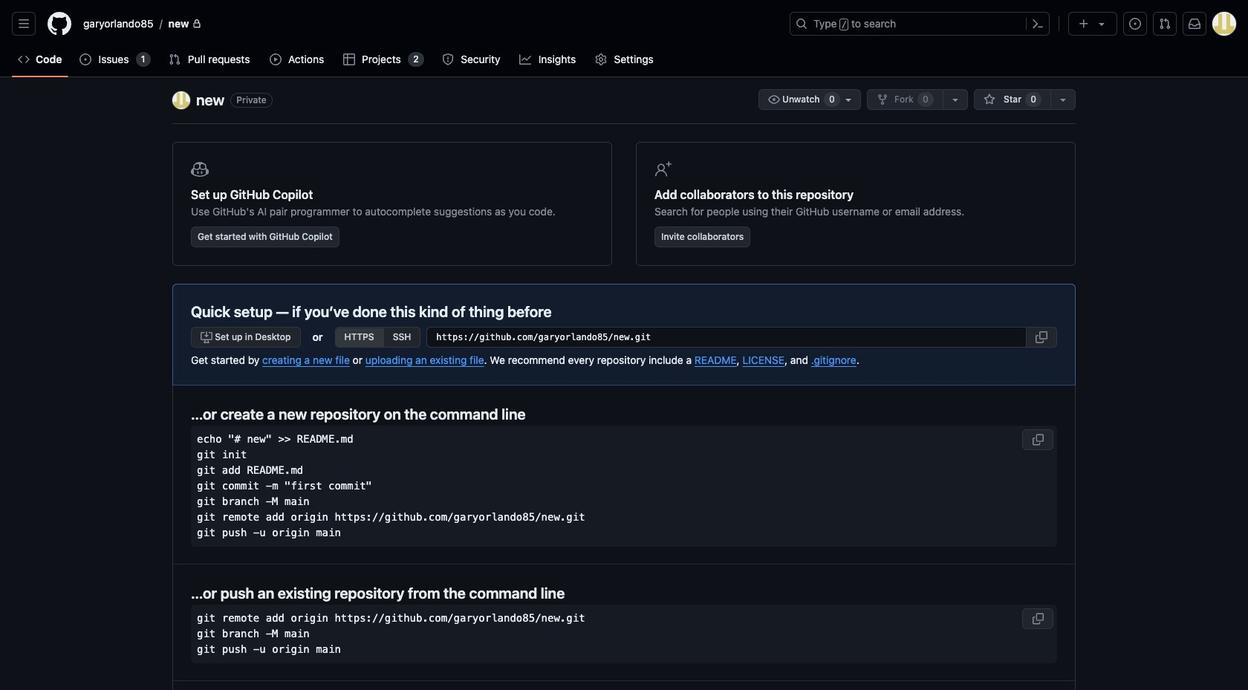 Task type: locate. For each thing, give the bounding box(es) containing it.
git pull request image
[[1159, 18, 1171, 30], [168, 53, 180, 65]]

command palette image
[[1032, 18, 1044, 30]]

code image
[[18, 53, 30, 65]]

triangle down image
[[1096, 18, 1108, 30]]

person add image
[[655, 160, 672, 178]]

desktop download image
[[201, 331, 212, 343]]

gear image
[[595, 53, 607, 65]]

0 horizontal spatial git pull request image
[[168, 53, 180, 65]]

git pull request image up owner avatar
[[168, 53, 180, 65]]

issue opened image
[[80, 53, 92, 65]]

Clone URL text field
[[427, 327, 1027, 348]]

list
[[77, 12, 781, 36]]

see your forks of this repository image
[[949, 94, 961, 106]]

1 horizontal spatial git pull request image
[[1159, 18, 1171, 30]]

star image
[[984, 94, 995, 106]]

add this repository to a list image
[[1057, 94, 1069, 106]]

notifications image
[[1189, 18, 1201, 30]]

copy to clipboard image
[[1036, 331, 1048, 343], [1032, 613, 1044, 624]]

1 vertical spatial git pull request image
[[168, 53, 180, 65]]

0 users are watching this repository element
[[824, 92, 840, 107]]

homepage image
[[48, 12, 71, 36]]

git pull request image left "notifications" icon
[[1159, 18, 1171, 30]]

0 vertical spatial git pull request image
[[1159, 18, 1171, 30]]

graph image
[[519, 53, 531, 65]]



Task type: describe. For each thing, give the bounding box(es) containing it.
issue opened image
[[1129, 18, 1141, 30]]

0 vertical spatial copy to clipboard image
[[1036, 331, 1048, 343]]

1 vertical spatial copy to clipboard image
[[1032, 613, 1044, 624]]

repo forked image
[[877, 94, 889, 106]]

0 users starred this repository element
[[1025, 92, 1042, 107]]

lock image
[[192, 19, 201, 28]]

git pull request image for issue opened image
[[168, 53, 180, 65]]

owner avatar image
[[172, 91, 190, 109]]

plus image
[[1078, 18, 1090, 30]]

table image
[[343, 53, 355, 65]]

git pull request image for issue opened icon
[[1159, 18, 1171, 30]]

play image
[[269, 53, 281, 65]]

copy to clipboard image
[[1032, 434, 1044, 445]]

shield image
[[442, 53, 454, 65]]

eye image
[[768, 94, 780, 106]]

copilot image
[[191, 160, 209, 178]]



Task type: vqa. For each thing, say whether or not it's contained in the screenshot.
Account element
no



